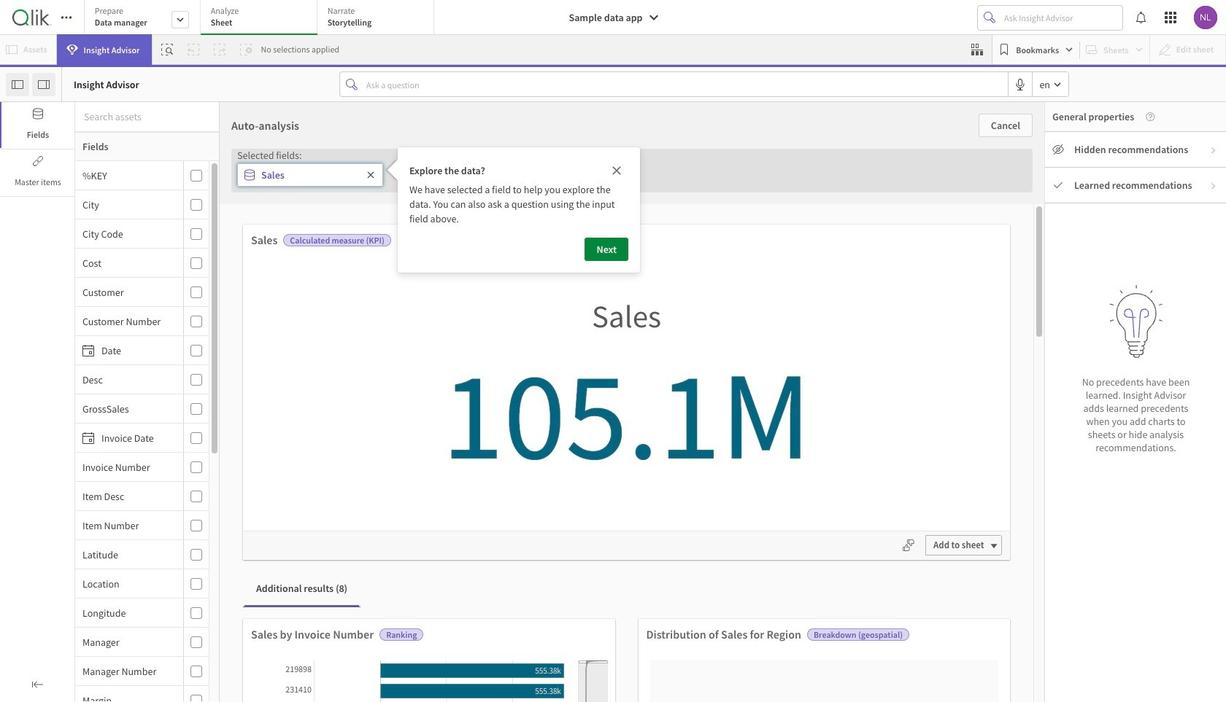 Task type: vqa. For each thing, say whether or not it's contained in the screenshot.
the Latitude menu item
yes



Task type: locate. For each thing, give the bounding box(es) containing it.
longitude menu item
[[75, 599, 209, 628]]

help image
[[1134, 112, 1155, 121]]

tab list
[[84, 0, 439, 36]]

selections tool image
[[972, 44, 983, 55]]

hide assets image
[[12, 78, 23, 90]]

date menu item
[[75, 336, 209, 366]]

grosssales menu item
[[75, 395, 209, 424]]

application
[[0, 0, 1226, 703]]

hide properties image
[[38, 78, 50, 90]]

view disabled image
[[1052, 144, 1064, 155]]

Ask a question text field
[[363, 73, 1008, 96]]

invoice date menu item
[[75, 424, 209, 453]]

%key menu item
[[75, 161, 209, 190]]

latitude menu item
[[75, 541, 209, 570]]

menu
[[75, 161, 220, 703]]

customer menu item
[[75, 278, 209, 307]]



Task type: describe. For each thing, give the bounding box(es) containing it.
margin menu item
[[75, 687, 209, 703]]

city code menu item
[[75, 220, 209, 249]]

Search assets text field
[[75, 104, 220, 130]]

manager number menu item
[[75, 658, 209, 687]]

results tabs tab list
[[244, 572, 359, 607]]

edit image
[[765, 451, 783, 464]]

customer number menu item
[[75, 307, 209, 336]]

desc menu item
[[75, 366, 209, 395]]

city menu item
[[75, 190, 209, 220]]

invoice number menu item
[[75, 453, 209, 482]]

item number menu item
[[75, 512, 209, 541]]

location menu item
[[75, 570, 209, 599]]

item desc menu item
[[75, 482, 209, 512]]

cost menu item
[[75, 249, 209, 278]]

medium image
[[1052, 180, 1064, 191]]

Ask Insight Advisor text field
[[1001, 6, 1122, 29]]

deselect field image
[[366, 171, 375, 180]]

manager menu item
[[75, 628, 209, 658]]



